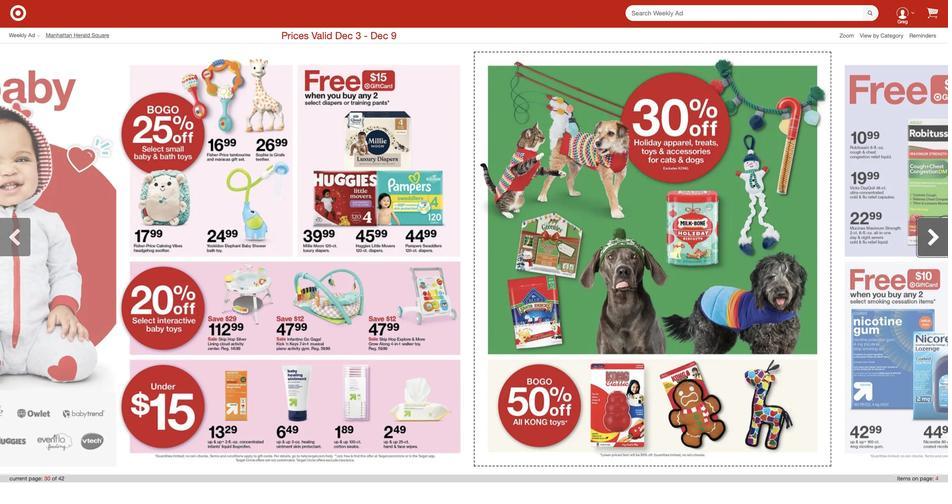 Task type: describe. For each thing, give the bounding box(es) containing it.
30
[[44, 475, 50, 482]]

reminders
[[910, 32, 937, 39]]

page 31 image
[[475, 52, 831, 466]]

page 30 image
[[117, 52, 474, 467]]

page 32 image
[[832, 52, 949, 467]]

greg
[[898, 19, 908, 25]]

weekly
[[9, 32, 27, 39]]

1 dec from the left
[[335, 29, 353, 41]]

Search Weekly Ad search field
[[626, 5, 879, 21]]

weekly ad link
[[9, 31, 46, 39]]

herald
[[74, 32, 90, 39]]

valid
[[312, 29, 333, 41]]

category
[[881, 32, 904, 39]]

go to target.com image
[[10, 5, 26, 21]]

42
[[58, 475, 64, 482]]

zoom
[[840, 32, 855, 39]]

by
[[874, 32, 880, 39]]

view by category
[[861, 32, 904, 39]]

4
[[936, 475, 939, 482]]

view
[[861, 32, 872, 39]]

manhattan herald square
[[46, 32, 109, 39]]



Task type: locate. For each thing, give the bounding box(es) containing it.
manhattan herald square link
[[46, 31, 115, 39]]

on
[[913, 475, 919, 482]]

items
[[898, 475, 911, 482]]

dec
[[335, 29, 353, 41], [371, 29, 389, 41]]

form
[[626, 5, 879, 21]]

greg link
[[891, 0, 916, 25]]

page 29 image
[[0, 52, 117, 467]]

dec right -
[[371, 29, 389, 41]]

1 horizontal spatial dec
[[371, 29, 389, 41]]

current page: 30 of 42
[[9, 475, 64, 482]]

page: left 30
[[29, 475, 43, 482]]

view your cart on target.com image
[[928, 7, 939, 18]]

9
[[391, 29, 397, 41]]

2 dec from the left
[[371, 29, 389, 41]]

items on page: 4
[[898, 475, 939, 482]]

current
[[9, 475, 27, 482]]

-
[[364, 29, 368, 41]]

zoom link
[[840, 31, 861, 39]]

page: left 4
[[921, 475, 935, 482]]

1 horizontal spatial page:
[[921, 475, 935, 482]]

3
[[356, 29, 361, 41]]

0 horizontal spatial page:
[[29, 475, 43, 482]]

ad
[[28, 32, 35, 39]]

view by category link
[[861, 32, 910, 39]]

dec left 3 in the left of the page
[[335, 29, 353, 41]]

0 horizontal spatial dec
[[335, 29, 353, 41]]

square
[[92, 32, 109, 39]]

page:
[[29, 475, 43, 482], [921, 475, 935, 482]]

prices valid dec 3 - dec 9
[[282, 29, 397, 41]]

of
[[52, 475, 57, 482]]

reminders link
[[910, 31, 943, 39]]

manhattan
[[46, 32, 72, 39]]

weekly ad
[[9, 32, 35, 39]]

2 page: from the left
[[921, 475, 935, 482]]

1 page: from the left
[[29, 475, 43, 482]]

zoom-in element
[[840, 32, 855, 39]]

prices
[[282, 29, 309, 41]]



Task type: vqa. For each thing, say whether or not it's contained in the screenshot.
VALID
yes



